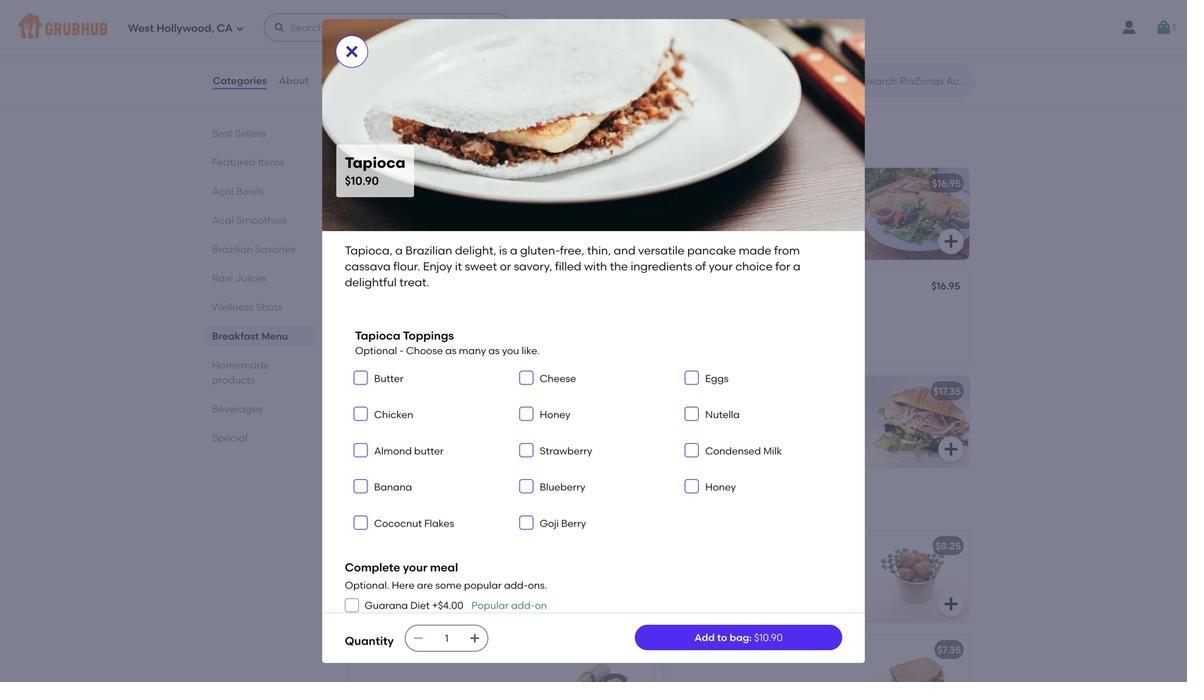 Task type: locate. For each thing, give the bounding box(es) containing it.
2 vertical spatial tapioca
[[356, 385, 396, 397]]

add- down ons.
[[511, 599, 535, 611]]

of
[[695, 259, 706, 273]]

1 horizontal spatial honey
[[705, 481, 736, 493]]

complete
[[345, 561, 400, 574]]

the for the italiano omelet
[[673, 177, 691, 189]]

lemon up "lemon ginger shot"
[[356, 23, 389, 35]]

0 horizontal spatial as
[[445, 345, 457, 357]]

homemade products
[[212, 359, 269, 386], [345, 497, 502, 515]]

breakfast inside tab
[[212, 330, 259, 342]]

omelet down enjoy
[[429, 281, 465, 293]]

tuna sandwich
[[673, 644, 747, 656]]

brazilian
[[212, 243, 253, 255], [406, 243, 452, 257]]

menu up the riozonas omelet on the left top of the page
[[421, 135, 462, 153]]

with up turkey
[[710, 405, 730, 417]]

1 vertical spatial breakfast
[[212, 330, 259, 342]]

$16.95 button
[[664, 272, 970, 363]]

honey
[[540, 409, 571, 421], [705, 481, 736, 493]]

a up flour.
[[395, 243, 403, 257]]

0 horizontal spatial $10.90
[[345, 174, 379, 188]]

0 vertical spatial chicken
[[374, 409, 413, 421]]

tapioca up optional
[[355, 329, 401, 342]]

1 vertical spatial add-
[[511, 599, 535, 611]]

a right is
[[510, 243, 518, 257]]

homemade products tab
[[212, 358, 311, 387]]

delight,
[[455, 243, 496, 257]]

meal
[[430, 561, 458, 574]]

juices
[[235, 272, 266, 284]]

gluten-
[[520, 243, 560, 257]]

1 horizontal spatial your
[[709, 259, 733, 273]]

shot
[[427, 43, 447, 55]]

1 vertical spatial ginger
[[392, 43, 424, 55]]

honey down cheese
[[540, 409, 571, 421]]

chicken left wrap
[[356, 644, 396, 656]]

pancake
[[687, 243, 736, 257]]

brazilian inside tapioca, a brazilian delight, is a gluten-free, thin, and versatile pancake made from cassava flour. enjoy it sweet or savory, filled with the ingredients of your choice for a delightful treat.
[[406, 243, 452, 257]]

$8.25
[[936, 540, 961, 552]]

sandwich
[[699, 644, 747, 656]]

1 $7.35 from the left
[[621, 644, 645, 656]]

1 horizontal spatial breakfast
[[345, 135, 418, 153]]

2 horizontal spatial a
[[793, 259, 801, 273]]

raw juices tab
[[212, 271, 311, 286]]

the for the portobello omelet
[[356, 281, 374, 293]]

products
[[212, 374, 255, 386], [435, 497, 502, 515]]

the portobello omelet button
[[348, 272, 653, 363]]

lemon ginger
[[356, 23, 425, 35]]

0 vertical spatial tapioca
[[345, 154, 406, 172]]

acai
[[212, 214, 234, 226]]

svg image
[[1155, 19, 1172, 36], [274, 22, 285, 33], [343, 43, 360, 60], [626, 233, 643, 250], [943, 233, 960, 250], [357, 410, 365, 418], [943, 441, 960, 457], [357, 446, 365, 454], [688, 446, 696, 454], [357, 482, 365, 491], [357, 518, 365, 527], [348, 601, 356, 610]]

chicken up almond
[[374, 409, 413, 421]]

$10.90
[[345, 174, 379, 188], [754, 631, 783, 643]]

lettuce.
[[735, 434, 771, 446]]

menu down shots
[[261, 330, 288, 342]]

0 horizontal spatial breakfast menu
[[212, 330, 288, 342]]

$16.95 for the italiano omelet
[[932, 177, 961, 189]]

0 vertical spatial add-
[[504, 579, 528, 591]]

1 vertical spatial with
[[710, 405, 730, 417]]

products up the flakes
[[435, 497, 502, 515]]

sweet
[[465, 259, 497, 273]]

chicken wrap
[[356, 644, 425, 656]]

1 horizontal spatial homemade
[[345, 497, 431, 515]]

omelet right italiano on the right top
[[733, 177, 769, 189]]

1 vertical spatial lemon
[[356, 43, 389, 55]]

ginger for lemon ginger
[[391, 23, 425, 35]]

0 horizontal spatial and
[[614, 243, 636, 257]]

the riozonas omelet image
[[547, 168, 653, 260]]

2 ginger from the top
[[392, 43, 424, 55]]

many
[[459, 345, 486, 357]]

featured items tab
[[212, 155, 311, 170]]

1 horizontal spatial $10.90
[[754, 631, 783, 643]]

1 brazilian from the left
[[212, 243, 253, 255]]

blueberry
[[540, 481, 585, 493]]

1 horizontal spatial breakfast menu
[[345, 135, 462, 153]]

samale,
[[673, 434, 711, 446]]

the left italiano on the right top
[[673, 177, 691, 189]]

products up beverages
[[212, 374, 255, 386]]

-
[[400, 345, 404, 357]]

categories
[[213, 74, 267, 86]]

1 lemon from the top
[[356, 23, 389, 35]]

your up are
[[403, 561, 427, 574]]

chicken wrap image
[[547, 634, 653, 682]]

1 horizontal spatial brazilian
[[406, 243, 452, 257]]

0 horizontal spatial your
[[403, 561, 427, 574]]

1 horizontal spatial homemade products
[[345, 497, 502, 515]]

homemade products inside tab
[[212, 359, 269, 386]]

tuna sandwich image
[[864, 634, 970, 682]]

1 horizontal spatial products
[[435, 497, 502, 515]]

0 horizontal spatial honey
[[540, 409, 571, 421]]

jack
[[732, 405, 752, 417]]

add-
[[504, 579, 528, 591], [511, 599, 535, 611]]

2 lemon from the top
[[356, 43, 389, 55]]

with down thin,
[[584, 259, 607, 273]]

diet
[[410, 599, 430, 611]]

milk
[[764, 445, 782, 457]]

cheese
[[540, 372, 576, 384]]

tapioca
[[345, 154, 406, 172], [355, 329, 401, 342], [356, 385, 396, 397]]

reviews
[[321, 74, 360, 86]]

berry
[[561, 517, 586, 529]]

omelet for the riozonas omelet
[[423, 177, 459, 189]]

turkey breast croissant image
[[864, 375, 970, 467]]

and down turkey
[[713, 434, 732, 446]]

is
[[499, 243, 507, 257]]

for
[[776, 259, 791, 273]]

1 vertical spatial menu
[[261, 330, 288, 342]]

on
[[535, 599, 547, 611]]

0 vertical spatial homemade products
[[212, 359, 269, 386]]

tapioca toppings optional - choose as many as you like.
[[355, 329, 540, 357]]

breakfast menu up tapioca $10.90
[[345, 135, 462, 153]]

0 vertical spatial your
[[709, 259, 733, 273]]

as left you
[[489, 345, 500, 357]]

treat.
[[399, 275, 429, 289]]

brazilian up enjoy
[[406, 243, 452, 257]]

1 vertical spatial breakfast menu
[[212, 330, 288, 342]]

your
[[709, 259, 733, 273], [403, 561, 427, 574]]

as
[[445, 345, 457, 357], [489, 345, 500, 357]]

some
[[435, 579, 462, 591]]

1 vertical spatial chicken
[[356, 644, 396, 656]]

breakfast down wellness
[[212, 330, 259, 342]]

the
[[356, 177, 374, 189], [673, 177, 691, 189], [356, 281, 374, 293]]

best
[[212, 127, 233, 139]]

2 brazilian from the left
[[406, 243, 452, 257]]

homemade down banana
[[345, 497, 431, 515]]

ginger down the lemon ginger
[[392, 43, 424, 55]]

chicken croquette (brazilian coxinha) image
[[864, 530, 970, 622]]

0 horizontal spatial menu
[[261, 330, 288, 342]]

2 $7.35 from the left
[[937, 644, 961, 656]]

honey down condensed
[[705, 481, 736, 493]]

lemon down the lemon ginger
[[356, 43, 389, 55]]

cococnut
[[374, 517, 422, 529]]

acai smoothies
[[212, 214, 287, 226]]

0 vertical spatial honey
[[540, 409, 571, 421]]

wellness shots tab
[[212, 300, 311, 314]]

menu inside the breakfast menu tab
[[261, 330, 288, 342]]

0 vertical spatial lemon
[[356, 23, 389, 35]]

omelet right riozonas
[[423, 177, 459, 189]]

1 vertical spatial your
[[403, 561, 427, 574]]

add
[[695, 631, 715, 643]]

choose
[[406, 345, 443, 357]]

0 vertical spatial homemade
[[212, 359, 269, 371]]

brazilian up raw juices
[[212, 243, 253, 255]]

svg image
[[236, 24, 244, 33], [626, 79, 643, 96], [357, 373, 365, 382], [522, 373, 531, 382], [688, 373, 696, 382], [522, 410, 531, 418], [688, 410, 696, 418], [522, 446, 531, 454], [522, 482, 531, 491], [688, 482, 696, 491], [522, 518, 531, 527], [626, 595, 643, 612], [943, 595, 960, 612], [413, 633, 424, 644], [469, 633, 481, 644]]

1 vertical spatial homemade products
[[345, 497, 502, 515]]

ginger up "lemon ginger shot"
[[391, 23, 425, 35]]

acai smoothies tab
[[212, 213, 311, 228]]

homemade
[[212, 359, 269, 371], [345, 497, 431, 515]]

$10.90 right bag:
[[754, 631, 783, 643]]

1 vertical spatial $10.90
[[754, 631, 783, 643]]

breakfast menu
[[345, 135, 462, 153], [212, 330, 288, 342]]

chia pudding 8oz image
[[547, 530, 653, 622]]

homemade inside tab
[[212, 359, 269, 371]]

italiano
[[693, 177, 731, 189]]

0 vertical spatial with
[[584, 259, 607, 273]]

a right the for
[[793, 259, 801, 273]]

tapioca button
[[348, 375, 653, 467]]

0 vertical spatial and
[[614, 243, 636, 257]]

pepper
[[755, 405, 790, 417]]

0 horizontal spatial breakfast
[[212, 330, 259, 342]]

tapioca image
[[547, 375, 653, 467]]

breakfast menu down the wellness shots
[[212, 330, 288, 342]]

a
[[395, 243, 403, 257], [510, 243, 518, 257], [793, 259, 801, 273]]

add- inside complete your meal optional. here are some popular add-ons.
[[504, 579, 528, 591]]

0 vertical spatial products
[[212, 374, 255, 386]]

0 horizontal spatial $7.35
[[621, 644, 645, 656]]

1 ginger from the top
[[391, 23, 425, 35]]

homemade products up the cococnut flakes
[[345, 497, 502, 515]]

special tab
[[212, 430, 311, 445]]

the italiano omelet
[[673, 177, 769, 189]]

1 as from the left
[[445, 345, 457, 357]]

1 vertical spatial products
[[435, 497, 502, 515]]

brazilian savories tab
[[212, 242, 311, 257]]

your down pancake
[[709, 259, 733, 273]]

lettuce,
[[673, 419, 709, 431]]

goji
[[540, 517, 559, 529]]

1 horizontal spatial with
[[710, 405, 730, 417]]

1 horizontal spatial $7.35
[[937, 644, 961, 656]]

0 vertical spatial ginger
[[391, 23, 425, 35]]

enjoy
[[423, 259, 452, 273]]

0 horizontal spatial brazilian
[[212, 243, 253, 255]]

or
[[500, 259, 511, 273]]

0 horizontal spatial products
[[212, 374, 255, 386]]

turkey
[[711, 419, 741, 431]]

1 horizontal spatial a
[[510, 243, 518, 257]]

$7.35
[[621, 644, 645, 656], [937, 644, 961, 656]]

tapioca down butter
[[356, 385, 396, 397]]

with inside tapioca, a brazilian delight, is a gluten-free, thin, and versatile pancake made from cassava flour. enjoy it sweet or savory, filled with the ingredients of your choice for a delightful treat.
[[584, 259, 607, 273]]

add- up popular add-on
[[504, 579, 528, 591]]

$16.95 for the riozonas omelet
[[616, 177, 645, 189]]

0 horizontal spatial homemade
[[212, 359, 269, 371]]

made
[[739, 243, 772, 257]]

and up 'the' at right
[[614, 243, 636, 257]]

0 horizontal spatial homemade products
[[212, 359, 269, 386]]

breakfast up tapioca $10.90
[[345, 135, 418, 153]]

0 vertical spatial breakfast menu
[[345, 135, 462, 153]]

tapioca for tapioca
[[345, 154, 406, 172]]

popular add-on
[[472, 599, 547, 611]]

1 horizontal spatial as
[[489, 345, 500, 357]]

1 vertical spatial tapioca
[[355, 329, 401, 342]]

0 vertical spatial menu
[[421, 135, 462, 153]]

the down cassava
[[356, 281, 374, 293]]

omelet for the italiano omelet
[[733, 177, 769, 189]]

tapioca up riozonas
[[345, 154, 406, 172]]

the left riozonas
[[356, 177, 374, 189]]

$16.95
[[616, 177, 645, 189], [932, 177, 961, 189], [932, 280, 960, 292]]

ca
[[217, 22, 233, 35]]

like.
[[522, 345, 540, 357]]

the inside button
[[356, 281, 374, 293]]

homemade down the breakfast menu tab
[[212, 359, 269, 371]]

tapioca inside tapioca toppings optional - choose as many as you like.
[[355, 329, 401, 342]]

goji berry
[[540, 517, 586, 529]]

1 vertical spatial and
[[713, 434, 732, 446]]

as left many
[[445, 345, 457, 357]]

1 vertical spatial homemade
[[345, 497, 431, 515]]

homemade products up beverages
[[212, 359, 269, 386]]

0 vertical spatial $10.90
[[345, 174, 379, 188]]

1 horizontal spatial and
[[713, 434, 732, 446]]

0 horizontal spatial with
[[584, 259, 607, 273]]

$10.90 up tapioca,
[[345, 174, 379, 188]]

omelet inside button
[[429, 281, 465, 293]]

ginger for lemon ginger shot
[[392, 43, 424, 55]]



Task type: describe. For each thing, give the bounding box(es) containing it.
$7.35 for sandwich
[[937, 644, 961, 656]]

sellers
[[235, 127, 266, 139]]

1 button
[[1155, 15, 1176, 40]]

savories
[[255, 243, 295, 255]]

almond butter
[[374, 445, 444, 457]]

here
[[392, 579, 415, 591]]

tapioca,
[[345, 243, 393, 257]]

tapioca inside button
[[356, 385, 396, 397]]

$17.35
[[934, 385, 961, 397]]

tapioca for tapioca toppings
[[355, 329, 401, 342]]

brazilian inside tab
[[212, 243, 253, 255]]

açaí
[[212, 185, 234, 197]]

bowls
[[236, 185, 264, 197]]

products inside homemade products
[[212, 374, 255, 386]]

with inside stuffed with jack pepper cheese, lettuce, turkey breast, pesto sauce, samale, and lettuce.
[[710, 405, 730, 417]]

turkey breast croissant
[[673, 385, 787, 397]]

items
[[258, 156, 284, 168]]

butter
[[374, 372, 404, 384]]

lemon for lemon ginger shot
[[356, 43, 389, 55]]

portobello
[[377, 281, 427, 293]]

cheese,
[[792, 405, 829, 417]]

0 vertical spatial breakfast
[[345, 135, 418, 153]]

turkey
[[673, 385, 704, 397]]

cassava
[[345, 259, 391, 273]]

popular
[[464, 579, 502, 591]]

the italiano omelet image
[[864, 168, 970, 260]]

raw
[[212, 272, 233, 284]]

$16.95 inside 'button'
[[932, 280, 960, 292]]

the for the riozonas omelet
[[356, 177, 374, 189]]

add to bag: $10.90
[[695, 631, 783, 643]]

search icon image
[[841, 72, 858, 89]]

savory,
[[514, 259, 552, 273]]

stuffed with jack pepper cheese, lettuce, turkey breast, pesto sauce, samale, and lettuce.
[[673, 405, 840, 446]]

you
[[502, 345, 519, 357]]

shots
[[256, 301, 282, 313]]

the
[[610, 259, 628, 273]]

tapioca $10.90
[[345, 154, 406, 188]]

it
[[455, 259, 462, 273]]

chicken for chicken
[[374, 409, 413, 421]]

Input item quantity number field
[[431, 625, 462, 651]]

the portobello omelet image
[[547, 272, 653, 363]]

wellness shots
[[212, 301, 282, 313]]

hollywood,
[[156, 22, 214, 35]]

$8.25 button
[[664, 530, 970, 622]]

+
[[432, 599, 438, 611]]

featured items
[[212, 156, 284, 168]]

croissant
[[740, 385, 787, 397]]

main navigation navigation
[[0, 0, 1187, 55]]

best sellers tab
[[212, 126, 311, 141]]

thin,
[[587, 243, 611, 257]]

choice
[[736, 259, 773, 273]]

lemon ginger shot
[[356, 43, 447, 55]]

chicken for chicken wrap
[[356, 644, 396, 656]]

bag:
[[730, 631, 752, 643]]

2 as from the left
[[489, 345, 500, 357]]

omelet for the portobello omelet
[[429, 281, 465, 293]]

are
[[417, 579, 433, 591]]

from
[[774, 243, 800, 257]]

the riozonas omelet
[[356, 177, 459, 189]]

beverages tab
[[212, 401, 311, 416]]

smoothies
[[236, 214, 287, 226]]

almond
[[374, 445, 412, 457]]

and inside stuffed with jack pepper cheese, lettuce, turkey breast, pesto sauce, samale, and lettuce.
[[713, 434, 732, 446]]

optional.
[[345, 579, 389, 591]]

breakfast menu tab
[[212, 329, 311, 343]]

condensed
[[705, 445, 761, 457]]

versatile
[[638, 243, 685, 257]]

ingredients
[[631, 259, 693, 273]]

tapioca, a brazilian delight, is a gluten-free, thin, and versatile pancake made from cassava flour. enjoy it sweet or savory, filled with the ingredients of your choice for a delightful treat.
[[345, 243, 803, 289]]

complete your meal optional. here are some popular add-ons.
[[345, 561, 547, 591]]

svg image inside main navigation 'navigation'
[[236, 24, 244, 33]]

ons.
[[528, 579, 547, 591]]

svg image inside the 1 'button'
[[1155, 19, 1172, 36]]

special
[[212, 432, 248, 444]]

guarana
[[365, 599, 408, 611]]

and inside tapioca, a brazilian delight, is a gluten-free, thin, and versatile pancake made from cassava flour. enjoy it sweet or savory, filled with the ingredients of your choice for a delightful treat.
[[614, 243, 636, 257]]

wrap
[[398, 644, 425, 656]]

Search RioZonas Acai West Hollywood search field
[[862, 74, 970, 88]]

your inside tapioca, a brazilian delight, is a gluten-free, thin, and versatile pancake made from cassava flour. enjoy it sweet or savory, filled with the ingredients of your choice for a delightful treat.
[[709, 259, 733, 273]]

1 vertical spatial honey
[[705, 481, 736, 493]]

$10.90 inside tapioca $10.90
[[345, 174, 379, 188]]

popular
[[472, 599, 509, 611]]

breast,
[[743, 419, 777, 431]]

condensed milk
[[705, 445, 782, 457]]

0 horizontal spatial a
[[395, 243, 403, 257]]

featured
[[212, 156, 256, 168]]

lemon ginger image
[[547, 14, 653, 106]]

your inside complete your meal optional. here are some popular add-ons.
[[403, 561, 427, 574]]

the portobello omelet
[[356, 281, 465, 293]]

beverages
[[212, 403, 262, 415]]

cococnut flakes
[[374, 517, 454, 529]]

1
[[1172, 21, 1176, 33]]

lemon for lemon ginger
[[356, 23, 389, 35]]

breast
[[707, 385, 738, 397]]

flour.
[[393, 259, 420, 273]]

$7.35 for wrap
[[621, 644, 645, 656]]

wellness
[[212, 301, 254, 313]]

best sellers
[[212, 127, 266, 139]]

raw juices
[[212, 272, 266, 284]]

tuna
[[673, 644, 697, 656]]

reviews button
[[320, 55, 361, 106]]

breakfast menu inside tab
[[212, 330, 288, 342]]

açaí bowls tab
[[212, 184, 311, 199]]

brazilian savories
[[212, 243, 295, 255]]

stuffed
[[673, 405, 707, 417]]

filled
[[555, 259, 581, 273]]

flakes
[[424, 517, 454, 529]]

1 horizontal spatial menu
[[421, 135, 462, 153]]

riozonas
[[377, 177, 420, 189]]



Task type: vqa. For each thing, say whether or not it's contained in the screenshot.
the bottommost the from
no



